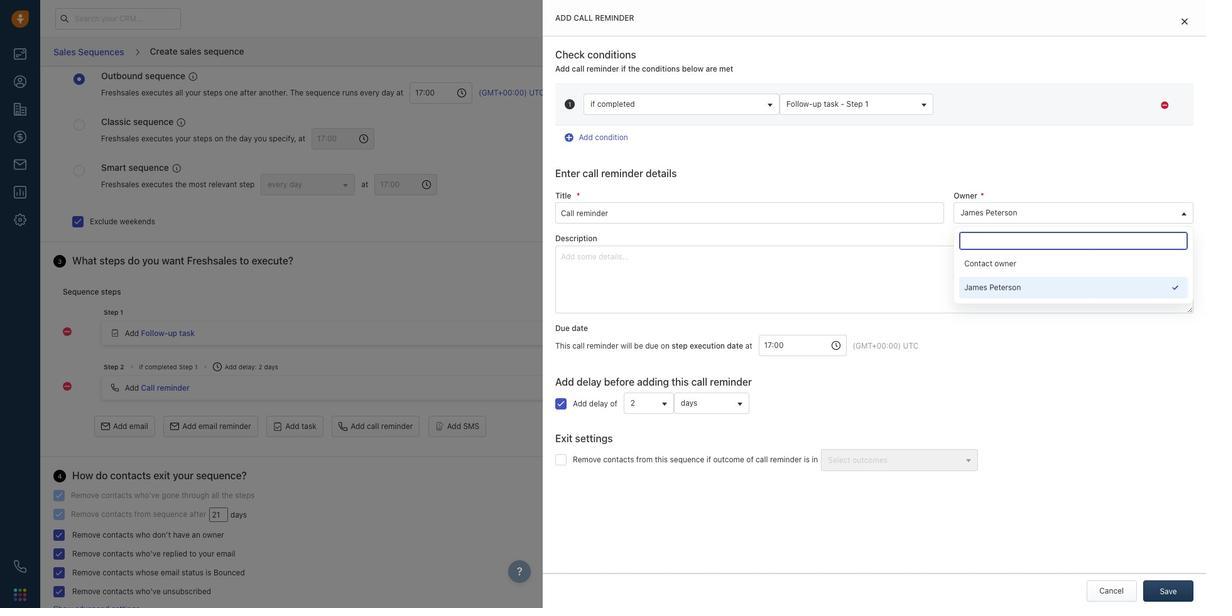 Task type: vqa. For each thing, say whether or not it's contained in the screenshot.
Save button
yes



Task type: describe. For each thing, give the bounding box(es) containing it.
what are sales sequences?
[[928, 80, 1041, 91]]

freshworks switcher image
[[14, 589, 26, 601]]

1 vertical spatial owner
[[203, 531, 224, 540]]

add email
[[113, 422, 148, 431]]

if up call
[[139, 363, 143, 371]]

step inside button
[[847, 99, 863, 109]]

add condition link
[[565, 123, 628, 142]]

email up bounced on the left bottom of the page
[[217, 549, 235, 559]]

task inside add task 'button'
[[302, 422, 317, 431]]

you inside a sales sequence is a series of steps you can set up to nurture contacts in the crm. a step can be an email, task, call reminder, email reminder, or sms. once your steps are lined up, the crm executes them automatically for you.
[[1061, 102, 1074, 111]]

0 horizontal spatial up
[[168, 328, 177, 338]]

follow-up task - step 1 button
[[780, 94, 934, 115]]

your down <span class=" ">sales reps can use this for weekly check-ins with leads and to run renewal campaigns e.g. renewing a contract</span> 'icon' at left top
[[175, 134, 191, 143]]

sequence left <span class=" ">sales reps can use this for weekly check-ins with leads and to run renewal campaigns e.g. renewing a contract</span> 'icon' at left top
[[133, 116, 174, 127]]

2 vertical spatial days
[[231, 510, 247, 520]]

reminder up days button
[[710, 376, 752, 388]]

sequence down create
[[145, 70, 186, 81]]

status
[[182, 568, 204, 578]]

james peterson inside dropdown button
[[961, 208, 1018, 218]]

steps down sequence?
[[235, 491, 255, 500]]

sequence up one
[[204, 46, 244, 56]]

<span class=" ">sales reps can use this for prospecting and account-based selling e.g. following up with event attendees</span> image
[[172, 164, 181, 173]]

1 vertical spatial sales
[[968, 80, 990, 91]]

a
[[1000, 102, 1005, 111]]

unsubscribed
[[163, 587, 211, 597]]

sales for a
[[935, 102, 954, 111]]

reminder down condition
[[602, 168, 644, 179]]

description
[[556, 234, 598, 243]]

sales
[[53, 46, 76, 57]]

want
[[162, 255, 184, 266]]

cancel
[[1100, 586, 1124, 596]]

contact owner option
[[960, 254, 1188, 275]]

steps up step 1
[[101, 287, 121, 296]]

executes inside a sales sequence is a series of steps you can set up to nurture contacts in the crm. a step can be an email, task, call reminder, email reminder, or sms. once your steps are lined up, the crm executes them automatically for you.
[[1088, 123, 1119, 133]]

the down task, on the right
[[1055, 123, 1066, 133]]

3
[[58, 257, 62, 265]]

smart
[[101, 162, 126, 173]]

replied
[[163, 549, 187, 559]]

0 vertical spatial this
[[672, 376, 689, 388]]

0 horizontal spatial (gmt+00:00)
[[479, 88, 527, 98]]

0 horizontal spatial step
[[239, 180, 255, 189]]

1 horizontal spatial after
[[240, 88, 257, 98]]

add inside add condition link
[[579, 133, 593, 142]]

days button
[[674, 393, 750, 414]]

add inside add email button
[[113, 422, 127, 431]]

your down <span class=" ">sales reps can use this for traditional drip campaigns e.g. reengaging with cold prospects</span> "image" on the top left of the page
[[185, 88, 201, 98]]

reminder down if completed step 1
[[157, 383, 190, 393]]

this
[[556, 341, 571, 351]]

remove contacts who've gone through all the steps
[[71, 491, 255, 500]]

remove for remove contacts from this sequence if outcome of call reminder is in
[[573, 455, 601, 464]]

1 horizontal spatial 1
[[195, 363, 198, 371]]

if completed button
[[584, 94, 780, 115]]

freshsales for smart
[[101, 180, 139, 189]]

utc inside (gmt+00:00) utc link
[[529, 88, 545, 98]]

if left outcome
[[707, 455, 712, 464]]

dialog containing check conditions
[[543, 0, 1207, 608]]

are inside a sales sequence is a series of steps you can set up to nurture contacts in the crm. a step can be an email, task, call reminder, email reminder, or sms. once your steps are lined up, the crm executes them automatically for you.
[[1009, 123, 1020, 133]]

0 horizontal spatial is
[[206, 568, 212, 578]]

peterson inside dropdown button
[[986, 208, 1018, 218]]

be inside a sales sequence is a series of steps you can set up to nurture contacts in the crm. a step can be an email, task, call reminder, email reminder, or sms. once your steps are lined up, the crm executes them automatically for you.
[[1003, 112, 1012, 122]]

check conditions add call reminder if the conditions below are met
[[556, 49, 734, 74]]

freshsales executes all your steps one after another. the sequence runs every day at
[[101, 88, 404, 98]]

at right runs
[[397, 88, 404, 98]]

email inside add email button
[[129, 422, 148, 431]]

contacts for remove contacts who've unsubscribed
[[103, 587, 134, 597]]

1 vertical spatial do
[[96, 470, 108, 482]]

every day
[[268, 179, 302, 189]]

save
[[1160, 587, 1178, 596]]

email,
[[1025, 112, 1046, 122]]

sequence inside a sales sequence is a series of steps you can set up to nurture contacts in the crm. a step can be an email, task, call reminder, email reminder, or sms. once your steps are lined up, the crm executes them automatically for you.
[[956, 102, 990, 111]]

1 vertical spatial an
[[192, 531, 200, 540]]

enter
[[556, 168, 580, 179]]

you.
[[940, 134, 955, 143]]

call reminder link
[[141, 383, 190, 393]]

follow- inside button
[[787, 99, 813, 109]]

0 horizontal spatial after
[[190, 510, 206, 519]]

execute?
[[252, 255, 294, 266]]

contacts left the exit
[[110, 470, 151, 482]]

at inside dialog
[[746, 341, 753, 351]]

add task button
[[267, 416, 324, 437]]

will
[[621, 341, 632, 351]]

call inside check conditions add call reminder if the conditions below are met
[[572, 64, 585, 74]]

remove for remove contacts who've replied to your email
[[72, 549, 101, 559]]

below
[[682, 64, 704, 74]]

remove for remove contacts who've unsubscribed
[[72, 587, 101, 597]]

exit settings
[[556, 433, 613, 444]]

0 horizontal spatial all
[[175, 88, 183, 98]]

the inside check conditions add call reminder if the conditions below are met
[[628, 64, 640, 74]]

the down one
[[226, 134, 237, 143]]

is inside a sales sequence is a series of steps you can set up to nurture contacts in the crm. a step can be an email, task, call reminder, email reminder, or sms. once your steps are lined up, the crm executes them automatically for you.
[[992, 102, 998, 111]]

-
[[841, 99, 845, 109]]

sequences
[[78, 46, 124, 57]]

<span class=" ">sales reps can use this for weekly check-ins with leads and to run renewal campaigns e.g. renewing a contract</span> image
[[177, 118, 186, 127]]

met
[[720, 64, 734, 74]]

an inside a sales sequence is a series of steps you can set up to nurture contacts in the crm. a step can be an email, task, call reminder, email reminder, or sms. once your steps are lined up, the crm executes them automatically for you.
[[1014, 112, 1023, 122]]

add inside check conditions add call reminder if the conditions below are met
[[556, 64, 570, 74]]

step up call reminder link
[[179, 363, 193, 371]]

whose
[[136, 568, 159, 578]]

a sales sequence is a series of steps you can set up to nurture contacts in the crm. a step can be an email, task, call reminder, email reminder, or sms. once your steps are lined up, the crm executes them automatically for you.
[[928, 102, 1192, 143]]

1 vertical spatial can
[[988, 112, 1001, 122]]

classic sequence
[[101, 116, 174, 127]]

series
[[1007, 102, 1028, 111]]

who've for gone
[[134, 491, 160, 500]]

due
[[556, 323, 570, 333]]

2 horizontal spatial day
[[382, 88, 395, 98]]

remove contacts from this sequence if outcome of call reminder is in
[[573, 455, 819, 464]]

executes for outbound sequence
[[141, 88, 173, 98]]

weekends
[[120, 217, 155, 226]]

remove for remove contacts who don't have an owner
[[72, 531, 101, 540]]

0 horizontal spatial of
[[611, 399, 618, 408]]

sequence down gone
[[153, 510, 188, 519]]

1 vertical spatial a
[[963, 112, 968, 122]]

reminder left will
[[587, 341, 619, 351]]

add delay of
[[573, 399, 618, 408]]

call inside a sales sequence is a series of steps you can set up to nurture contacts in the crm. a step can be an email, task, call reminder, email reminder, or sms. once your steps are lined up, the crm executes them automatically for you.
[[1067, 112, 1079, 122]]

reminder inside check conditions add call reminder if the conditions below are met
[[587, 64, 620, 74]]

0 vertical spatial date
[[572, 323, 588, 333]]

Add some details... text field
[[556, 245, 1194, 313]]

from for this
[[637, 455, 653, 464]]

add delay before adding this call reminder
[[556, 376, 752, 388]]

1 horizontal spatial date
[[727, 341, 744, 351]]

day inside button
[[290, 179, 302, 189]]

add email reminder button
[[164, 416, 258, 437]]

1 vertical spatial on
[[661, 341, 670, 351]]

1 vertical spatial are
[[953, 80, 966, 91]]

:
[[255, 363, 257, 371]]

Enter title of task text field
[[556, 203, 945, 224]]

crm.
[[942, 112, 961, 122]]

sequence right the
[[306, 88, 340, 98]]

at right specify,
[[299, 134, 306, 143]]

james inside dropdown button
[[961, 208, 984, 218]]

remove for remove contacts whose email status is bounced
[[72, 568, 101, 578]]

email down replied
[[161, 568, 180, 578]]

outcome
[[714, 455, 745, 464]]

if completed
[[591, 99, 635, 109]]

1 vertical spatial task
[[179, 328, 195, 338]]

freshsales executes the most relevant step
[[101, 180, 255, 189]]

4
[[58, 473, 62, 480]]

0 horizontal spatial this
[[655, 455, 668, 464]]

have
[[173, 531, 190, 540]]

the up the sms. in the right top of the page
[[928, 112, 940, 122]]

check
[[556, 49, 585, 60]]

every inside button
[[268, 179, 287, 189]]

sales sequences
[[53, 46, 124, 57]]

0 vertical spatial on
[[215, 134, 224, 143]]

1 horizontal spatial do
[[128, 255, 140, 266]]

sequence inside dialog
[[670, 455, 705, 464]]

your right the exit
[[173, 470, 194, 482]]

1 horizontal spatial conditions
[[642, 64, 680, 74]]

to inside a sales sequence is a series of steps you can set up to nurture contacts in the crm. a step can be an email, task, call reminder, email reminder, or sms. once your steps are lined up, the crm executes them automatically for you.
[[1115, 102, 1122, 111]]

1 horizontal spatial 2
[[259, 363, 262, 371]]

none text field inside dialog
[[759, 335, 847, 356]]

title
[[556, 191, 572, 201]]

enter call reminder details
[[556, 168, 677, 179]]

crm
[[1069, 123, 1086, 133]]

outbound
[[101, 70, 143, 81]]

create sales sequence
[[150, 46, 244, 56]]

save button
[[1144, 581, 1194, 602]]

gone
[[162, 491, 180, 500]]

delay for of
[[589, 399, 608, 408]]

0 horizontal spatial 2
[[120, 363, 124, 371]]

another.
[[259, 88, 288, 98]]

at right every day button
[[362, 180, 369, 189]]

through
[[182, 491, 209, 500]]

if inside check conditions add call reminder if the conditions below are met
[[622, 64, 626, 74]]

task,
[[1048, 112, 1065, 122]]

2 reminder, from the left
[[1138, 112, 1171, 122]]

add call reminder button
[[332, 416, 420, 437]]

add call reminder
[[125, 383, 190, 393]]

every day button
[[261, 174, 355, 195]]

execution
[[690, 341, 725, 351]]

is inside dialog
[[804, 455, 810, 464]]

bounced
[[214, 568, 245, 578]]

relevant
[[209, 180, 237, 189]]

owner inside option
[[995, 259, 1017, 269]]

Select outcomes search field
[[825, 454, 962, 467]]

once
[[949, 123, 968, 133]]

automatically
[[1142, 123, 1189, 133]]

remove contacts who've unsubscribed
[[72, 587, 211, 597]]

remove contacts who don't have an owner
[[72, 531, 224, 540]]

lined
[[1022, 123, 1040, 133]]

email inside a sales sequence is a series of steps you can set up to nurture contacts in the crm. a step can be an email, task, call reminder, email reminder, or sms. once your steps are lined up, the crm executes them automatically for you.
[[1117, 112, 1136, 122]]

2 vertical spatial to
[[190, 549, 197, 559]]

the left most
[[175, 180, 187, 189]]

due
[[646, 341, 659, 351]]

up inside button
[[813, 99, 822, 109]]

exclude weekends
[[90, 217, 155, 226]]

your up status
[[199, 549, 214, 559]]

runs
[[342, 88, 358, 98]]

reminder right outcome
[[770, 455, 802, 464]]

reminder up check conditions add call reminder if the conditions below are met
[[595, 13, 635, 23]]

reminder inside "add call reminder" button
[[381, 422, 413, 431]]

0 horizontal spatial a
[[928, 102, 933, 111]]

cancel button
[[1087, 581, 1137, 602]]

freshsales for outbound
[[101, 88, 139, 98]]

freshsales right the want
[[187, 255, 237, 266]]

james inside option
[[965, 283, 988, 293]]



Task type: locate. For each thing, give the bounding box(es) containing it.
classic
[[101, 116, 131, 127]]

delay
[[239, 363, 255, 371], [577, 376, 602, 388], [589, 399, 608, 408]]

1 horizontal spatial on
[[661, 341, 670, 351]]

of up email,
[[1030, 102, 1037, 111]]

from for sequence
[[134, 510, 151, 519]]

0 vertical spatial of
[[1030, 102, 1037, 111]]

2 right :
[[259, 363, 262, 371]]

james down owner
[[961, 208, 984, 218]]

0 vertical spatial all
[[175, 88, 183, 98]]

reminder left add sms button
[[381, 422, 413, 431]]

from inside dialog
[[637, 455, 653, 464]]

completed up condition
[[597, 99, 635, 109]]

email up them
[[1117, 112, 1136, 122]]

every right runs
[[360, 88, 380, 98]]

contacts for remove contacts from this sequence if outcome of call reminder is in
[[604, 455, 634, 464]]

1 vertical spatial 1
[[120, 308, 123, 316]]

of down before
[[611, 399, 618, 408]]

0 horizontal spatial an
[[192, 531, 200, 540]]

reminder up if completed
[[587, 64, 620, 74]]

2 horizontal spatial 2
[[631, 398, 635, 408]]

or
[[1174, 112, 1181, 122]]

is
[[992, 102, 998, 111], [804, 455, 810, 464], [206, 568, 212, 578]]

step right crm.
[[970, 112, 986, 122]]

0 vertical spatial sales
[[180, 46, 201, 56]]

email
[[1117, 112, 1136, 122], [129, 422, 148, 431], [199, 422, 217, 431], [217, 549, 235, 559], [161, 568, 180, 578]]

step inside a sales sequence is a series of steps you can set up to nurture contacts in the crm. a step can be an email, task, call reminder, email reminder, or sms. once your steps are lined up, the crm executes them automatically for you.
[[970, 112, 986, 122]]

add call reminder
[[556, 13, 635, 23], [351, 422, 413, 431]]

add delay : 2 days
[[225, 363, 278, 371]]

0 horizontal spatial add call reminder
[[351, 422, 413, 431]]

james peterson down contact owner
[[965, 283, 1022, 293]]

reminder
[[595, 13, 635, 23], [587, 64, 620, 74], [602, 168, 644, 179], [587, 341, 619, 351], [710, 376, 752, 388], [157, 383, 190, 393], [220, 422, 251, 431], [381, 422, 413, 431], [770, 455, 802, 464]]

1 vertical spatial (gmt+00:00)
[[853, 341, 901, 351]]

list box
[[960, 254, 1188, 299]]

who've down remove contacts who don't have an owner
[[136, 549, 161, 559]]

peterson inside option
[[990, 283, 1022, 293]]

list box containing contact owner
[[960, 254, 1188, 299]]

peterson down contact owner
[[990, 283, 1022, 293]]

them
[[1122, 123, 1140, 133]]

james peterson down owner
[[961, 208, 1018, 218]]

1 horizontal spatial reminder,
[[1138, 112, 1171, 122]]

1 horizontal spatial to
[[240, 255, 249, 266]]

every
[[360, 88, 380, 98], [268, 179, 287, 189]]

your inside a sales sequence is a series of steps you can set up to nurture contacts in the crm. a step can be an email, task, call reminder, email reminder, or sms. once your steps are lined up, the crm executes them automatically for you.
[[970, 123, 985, 133]]

steps down a
[[988, 123, 1007, 133]]

completed up add call reminder
[[145, 363, 177, 371]]

owner
[[995, 259, 1017, 269], [203, 531, 224, 540]]

0 vertical spatial james peterson
[[961, 208, 1018, 218]]

2 horizontal spatial up
[[1104, 102, 1113, 111]]

james down the contact
[[965, 283, 988, 293]]

the up if completed
[[628, 64, 640, 74]]

in
[[1185, 102, 1192, 111], [812, 455, 819, 464]]

1 down sequence steps
[[120, 308, 123, 316]]

days inside button
[[681, 398, 698, 408]]

add call reminder inside dialog
[[556, 13, 635, 23]]

days
[[264, 363, 278, 371], [681, 398, 698, 408], [231, 510, 247, 520]]

add inside add task 'button'
[[285, 422, 300, 431]]

james peterson inside option
[[965, 283, 1022, 293]]

1
[[865, 99, 869, 109], [120, 308, 123, 316], [195, 363, 198, 371]]

you left the want
[[142, 255, 159, 266]]

contacts for remove contacts who don't have an owner
[[103, 531, 134, 540]]

set
[[1091, 102, 1102, 111]]

remove inside dialog
[[573, 455, 601, 464]]

0 vertical spatial (gmt+00:00) utc
[[479, 88, 545, 98]]

an down series
[[1014, 112, 1023, 122]]

do left the want
[[128, 255, 140, 266]]

of right outcome
[[747, 455, 754, 464]]

how do contacts exit your sequence?
[[72, 470, 247, 482]]

0 horizontal spatial 1
[[120, 308, 123, 316]]

step down step 1
[[104, 363, 118, 371]]

sms.
[[928, 123, 947, 133]]

0 vertical spatial james
[[961, 208, 984, 218]]

1 vertical spatial be
[[635, 341, 643, 351]]

delay for :
[[239, 363, 255, 371]]

1 inside button
[[865, 99, 869, 109]]

contacts for remove contacts who've replied to your email
[[103, 549, 134, 559]]

0 vertical spatial owner
[[995, 259, 1017, 269]]

1 vertical spatial james peterson
[[965, 283, 1022, 293]]

after down through
[[190, 510, 206, 519]]

a up once
[[963, 112, 968, 122]]

<span class=" ">sales reps can use this for traditional drip campaigns e.g. reengaging with cold prospects</span> image
[[189, 72, 197, 81]]

remove for remove contacts from sequence after
[[71, 510, 99, 519]]

1 horizontal spatial up
[[813, 99, 822, 109]]

0 horizontal spatial to
[[190, 549, 197, 559]]

2 horizontal spatial are
[[1009, 123, 1020, 133]]

up up if completed step 1
[[168, 328, 177, 338]]

2 vertical spatial who've
[[136, 587, 161, 597]]

contacts for remove contacts who've gone through all the steps
[[101, 491, 132, 500]]

date right 'execution'
[[727, 341, 744, 351]]

call
[[141, 383, 155, 393]]

an right have
[[192, 531, 200, 540]]

Search your CRM... text field
[[55, 8, 181, 29]]

sales left sequences? on the right
[[968, 80, 990, 91]]

who've for unsubscribed
[[136, 587, 161, 597]]

2 down before
[[631, 398, 635, 408]]

0 horizontal spatial owner
[[203, 531, 224, 540]]

who
[[136, 531, 150, 540]]

0 vertical spatial 1
[[865, 99, 869, 109]]

email down call
[[129, 422, 148, 431]]

0 horizontal spatial can
[[988, 112, 1001, 122]]

2 vertical spatial you
[[142, 255, 159, 266]]

0 vertical spatial from
[[637, 455, 653, 464]]

smart sequence
[[101, 162, 169, 173]]

sequence?
[[196, 470, 247, 482]]

exit
[[154, 470, 170, 482]]

1 vertical spatial what
[[72, 255, 97, 266]]

can
[[1076, 102, 1089, 111], [988, 112, 1001, 122]]

follow- up if completed step 1
[[141, 328, 168, 338]]

1 horizontal spatial owner
[[995, 259, 1017, 269]]

contacts down settings
[[604, 455, 634, 464]]

sequence left outcome
[[670, 455, 705, 464]]

1 horizontal spatial utc
[[904, 341, 919, 351]]

contacts for remove contacts from sequence after
[[101, 510, 132, 519]]

1 vertical spatial day
[[239, 134, 252, 143]]

remove for remove contacts who've gone through all the steps
[[71, 491, 99, 500]]

0 horizontal spatial reminder,
[[1081, 112, 1115, 122]]

days down sequence?
[[231, 510, 247, 520]]

add email button
[[94, 416, 155, 437]]

0 horizontal spatial sales
[[180, 46, 201, 56]]

task
[[824, 99, 839, 109], [179, 328, 195, 338], [302, 422, 317, 431]]

an
[[1014, 112, 1023, 122], [192, 531, 200, 540]]

0 vertical spatial peterson
[[986, 208, 1018, 218]]

2 horizontal spatial 1
[[865, 99, 869, 109]]

conditions
[[588, 49, 637, 60], [642, 64, 680, 74]]

settings
[[575, 433, 613, 444]]

follow-
[[787, 99, 813, 109], [141, 328, 168, 338]]

0 vertical spatial utc
[[529, 88, 545, 98]]

sequence
[[63, 287, 99, 296]]

0 vertical spatial completed
[[597, 99, 635, 109]]

remove contacts from sequence after
[[71, 510, 206, 519]]

2 horizontal spatial of
[[1030, 102, 1037, 111]]

at
[[397, 88, 404, 98], [299, 134, 306, 143], [362, 180, 369, 189], [746, 341, 753, 351]]

outbound sequence
[[101, 70, 186, 81]]

who've down whose
[[136, 587, 161, 597]]

close image
[[1182, 18, 1188, 25]]

what for what steps do you want freshsales to execute?
[[72, 255, 97, 266]]

add inside add email reminder button
[[182, 422, 196, 431]]

after
[[240, 88, 257, 98], [190, 510, 206, 519]]

steps left one
[[203, 88, 223, 98]]

contacts
[[1152, 102, 1183, 111], [604, 455, 634, 464], [110, 470, 151, 482], [101, 491, 132, 500], [101, 510, 132, 519], [103, 531, 134, 540], [103, 549, 134, 559], [103, 568, 134, 578], [103, 587, 134, 597]]

1 vertical spatial of
[[611, 399, 618, 408]]

add inside "add call reminder" button
[[351, 422, 365, 431]]

1 down "follow-up task" link
[[195, 363, 198, 371]]

are left lined
[[1009, 123, 1020, 133]]

nurture
[[1124, 102, 1150, 111]]

1 reminder, from the left
[[1081, 112, 1115, 122]]

contacts left whose
[[103, 568, 134, 578]]

2 vertical spatial step
[[672, 341, 688, 351]]

completed inside if completed button
[[597, 99, 635, 109]]

0 vertical spatial a
[[928, 102, 933, 111]]

steps up most
[[193, 134, 213, 143]]

on right due
[[661, 341, 670, 351]]

sales inside a sales sequence is a series of steps you can set up to nurture contacts in the crm. a step can be an email, task, call reminder, email reminder, or sms. once your steps are lined up, the crm executes them automatically for you.
[[935, 102, 954, 111]]

do right how
[[96, 470, 108, 482]]

email inside add email reminder button
[[199, 422, 217, 431]]

specify,
[[269, 134, 296, 143]]

1 horizontal spatial every
[[360, 88, 380, 98]]

0 horizontal spatial days
[[231, 510, 247, 520]]

None search field
[[960, 232, 1188, 250]]

1 horizontal spatial can
[[1076, 102, 1089, 111]]

from
[[637, 455, 653, 464], [134, 510, 151, 519]]

adding
[[637, 376, 669, 388]]

are inside check conditions add call reminder if the conditions below are met
[[706, 64, 718, 74]]

executes down outbound sequence
[[141, 88, 173, 98]]

add task
[[285, 422, 317, 431]]

the down sequence?
[[222, 491, 233, 500]]

step left 'execution'
[[672, 341, 688, 351]]

1 vertical spatial peterson
[[990, 283, 1022, 293]]

(gmt+00:00) inside dialog
[[853, 341, 901, 351]]

(gmt+00:00) utc link
[[479, 88, 545, 98]]

1 horizontal spatial in
[[1185, 102, 1192, 111]]

from down the 2 button
[[637, 455, 653, 464]]

who've
[[134, 491, 160, 500], [136, 549, 161, 559], [136, 587, 161, 597]]

freshsales executes your steps on the day you specify, at
[[101, 134, 306, 143]]

0 horizontal spatial task
[[179, 328, 195, 338]]

1 horizontal spatial completed
[[597, 99, 635, 109]]

1 vertical spatial from
[[134, 510, 151, 519]]

who've for replied
[[136, 549, 161, 559]]

on
[[215, 134, 224, 143], [661, 341, 670, 351]]

task inside follow-up task - step 1 button
[[824, 99, 839, 109]]

can down a
[[988, 112, 1001, 122]]

at right 'execution'
[[746, 341, 753, 351]]

1 right - at the top right of page
[[865, 99, 869, 109]]

2 vertical spatial sales
[[935, 102, 954, 111]]

0 vertical spatial every
[[360, 88, 380, 98]]

contacts left who
[[103, 531, 134, 540]]

freshsales for classic
[[101, 134, 139, 143]]

add inside add sms button
[[447, 422, 461, 431]]

None text field
[[210, 508, 228, 522]]

to left execute?
[[240, 255, 249, 266]]

1 vertical spatial in
[[812, 455, 819, 464]]

contacts up or
[[1152, 102, 1183, 111]]

1 horizontal spatial day
[[290, 179, 302, 189]]

2 vertical spatial are
[[1009, 123, 1020, 133]]

add
[[556, 13, 572, 23], [556, 64, 570, 74], [579, 133, 593, 142], [125, 328, 139, 338], [225, 363, 237, 371], [556, 376, 574, 388], [125, 383, 139, 393], [573, 399, 587, 408], [113, 422, 127, 431], [182, 422, 196, 431], [285, 422, 300, 431], [351, 422, 365, 431], [447, 422, 461, 431]]

add call reminder inside button
[[351, 422, 413, 431]]

sequence left <span class=" ">sales reps can use this for prospecting and account-based selling e.g. following up with event attendees</span> image
[[129, 162, 169, 173]]

step right - at the top right of page
[[847, 99, 863, 109]]

(gmt+00:00)
[[479, 88, 527, 98], [853, 341, 901, 351]]

2 horizontal spatial step
[[970, 112, 986, 122]]

this right adding
[[672, 376, 689, 388]]

delay for before
[[577, 376, 602, 388]]

0 vertical spatial is
[[992, 102, 998, 111]]

what up crm.
[[928, 80, 950, 91]]

executes for classic sequence
[[141, 134, 173, 143]]

2 vertical spatial is
[[206, 568, 212, 578]]

remove contacts whose email status is bounced
[[72, 568, 245, 578]]

the
[[290, 88, 304, 98]]

to left the nurture
[[1115, 102, 1122, 111]]

1 vertical spatial you
[[254, 134, 267, 143]]

are up crm.
[[953, 80, 966, 91]]

0 horizontal spatial on
[[215, 134, 224, 143]]

1 vertical spatial who've
[[136, 549, 161, 559]]

step inside dialog
[[672, 341, 688, 351]]

1 vertical spatial follow-
[[141, 328, 168, 338]]

be down a
[[1003, 112, 1012, 122]]

contact owner
[[965, 259, 1017, 269]]

to
[[1115, 102, 1122, 111], [240, 255, 249, 266], [190, 549, 197, 559]]

sales up <span class=" ">sales reps can use this for traditional drip campaigns e.g. reengaging with cold prospects</span> "image" on the top left of the page
[[180, 46, 201, 56]]

2 button
[[624, 393, 674, 414]]

0 vertical spatial do
[[128, 255, 140, 266]]

dialog
[[543, 0, 1207, 608]]

add condition
[[579, 133, 628, 142]]

executes for smart sequence
[[141, 180, 173, 189]]

phone image
[[14, 561, 26, 573]]

0 horizontal spatial do
[[96, 470, 108, 482]]

freshsales down classic at left top
[[101, 134, 139, 143]]

1 vertical spatial to
[[240, 255, 249, 266]]

exit
[[556, 433, 573, 444]]

a up the sms. in the right top of the page
[[928, 102, 933, 111]]

up inside a sales sequence is a series of steps you can set up to nurture contacts in the crm. a step can be an email, task, call reminder, email reminder, or sms. once your steps are lined up, the crm executes them automatically for you.
[[1104, 102, 1113, 111]]

add follow-up task
[[125, 328, 195, 338]]

in inside a sales sequence is a series of steps you can set up to nurture contacts in the crm. a step can be an email, task, call reminder, email reminder, or sms. once your steps are lined up, the crm executes them automatically for you.
[[1185, 102, 1192, 111]]

freshsales down outbound
[[101, 88, 139, 98]]

date right due
[[572, 323, 588, 333]]

reminder inside add email reminder button
[[220, 422, 251, 431]]

0 horizontal spatial conditions
[[588, 49, 637, 60]]

for
[[928, 134, 938, 143]]

1 vertical spatial utc
[[904, 341, 919, 351]]

create
[[150, 46, 178, 56]]

1 horizontal spatial from
[[637, 455, 653, 464]]

1 horizontal spatial of
[[747, 455, 754, 464]]

step 2
[[104, 363, 124, 371]]

0 vertical spatial to
[[1115, 102, 1122, 111]]

completed for if completed
[[597, 99, 635, 109]]

up left - at the top right of page
[[813, 99, 822, 109]]

0 vertical spatial conditions
[[588, 49, 637, 60]]

0 horizontal spatial follow-
[[141, 328, 168, 338]]

utc inside dialog
[[904, 341, 919, 351]]

add email reminder
[[182, 422, 251, 431]]

executes down classic sequence
[[141, 134, 173, 143]]

phone element
[[8, 554, 33, 579]]

step down sequence steps
[[104, 308, 118, 316]]

freshsales
[[101, 88, 139, 98], [101, 134, 139, 143], [101, 180, 139, 189], [187, 255, 237, 266]]

details
[[646, 168, 677, 179]]

0 horizontal spatial you
[[142, 255, 159, 266]]

you up task, on the right
[[1061, 102, 1074, 111]]

1 horizontal spatial days
[[264, 363, 278, 371]]

1 vertical spatial completed
[[145, 363, 177, 371]]

james peterson button
[[954, 203, 1194, 224]]

owner
[[954, 191, 978, 201]]

call inside button
[[367, 422, 379, 431]]

this down the 2 button
[[655, 455, 668, 464]]

one
[[225, 88, 238, 98]]

step 1
[[104, 308, 123, 316]]

0 vertical spatial task
[[824, 99, 839, 109]]

minus filled image
[[1162, 101, 1169, 110]]

due date
[[556, 323, 588, 333]]

0 vertical spatial in
[[1185, 102, 1192, 111]]

2 vertical spatial of
[[747, 455, 754, 464]]

you
[[1061, 102, 1074, 111], [254, 134, 267, 143], [142, 255, 159, 266]]

0 vertical spatial you
[[1061, 102, 1074, 111]]

contacts for remove contacts whose email status is bounced
[[103, 568, 134, 578]]

owner right have
[[203, 531, 224, 540]]

owner right the contact
[[995, 259, 1017, 269]]

what for what are sales sequences?
[[928, 80, 950, 91]]

1 vertical spatial all
[[212, 491, 220, 500]]

completed for if completed step 1
[[145, 363, 177, 371]]

be
[[1003, 112, 1012, 122], [635, 341, 643, 351]]

every down specify,
[[268, 179, 287, 189]]

None text field
[[759, 335, 847, 356]]

email up sequence?
[[199, 422, 217, 431]]

be inside dialog
[[635, 341, 643, 351]]

1 horizontal spatial all
[[212, 491, 220, 500]]

your
[[185, 88, 201, 98], [970, 123, 985, 133], [175, 134, 191, 143], [173, 470, 194, 482], [199, 549, 214, 559]]

days right the 2 button
[[681, 398, 698, 408]]

1 horizontal spatial be
[[1003, 112, 1012, 122]]

your right once
[[970, 123, 985, 133]]

the
[[628, 64, 640, 74], [928, 112, 940, 122], [1055, 123, 1066, 133], [226, 134, 237, 143], [175, 180, 187, 189], [222, 491, 233, 500]]

what steps do you want freshsales to execute?
[[72, 255, 294, 266]]

contacts inside a sales sequence is a series of steps you can set up to nurture contacts in the crm. a step can be an email, task, call reminder, email reminder, or sms. once your steps are lined up, the crm executes them automatically for you.
[[1152, 102, 1183, 111]]

up,
[[1042, 123, 1053, 133]]

all up <span class=" ">sales reps can use this for weekly check-ins with leads and to run renewal campaigns e.g. renewing a contract</span> 'icon' at left top
[[175, 88, 183, 98]]

from up who
[[134, 510, 151, 519]]

conditions left below
[[642, 64, 680, 74]]

follow-up task link
[[141, 328, 195, 338]]

0 vertical spatial can
[[1076, 102, 1089, 111]]

0 horizontal spatial day
[[239, 134, 252, 143]]

utc
[[529, 88, 545, 98], [904, 341, 919, 351]]

if up if completed
[[622, 64, 626, 74]]

1 horizontal spatial add call reminder
[[556, 13, 635, 23]]

0 horizontal spatial (gmt+00:00) utc
[[479, 88, 545, 98]]

don't
[[152, 531, 171, 540]]

day down specify,
[[290, 179, 302, 189]]

steps up sequence steps
[[100, 255, 125, 266]]

1 horizontal spatial task
[[302, 422, 317, 431]]

steps up task, on the right
[[1039, 102, 1059, 111]]

james peterson option
[[960, 277, 1188, 299]]

sales for create
[[180, 46, 201, 56]]

2 inside button
[[631, 398, 635, 408]]

this call reminder will be due on step execution date at
[[556, 341, 753, 351]]

follow-up task - step 1
[[787, 99, 869, 109]]

of inside a sales sequence is a series of steps you can set up to nurture contacts in the crm. a step can be an email, task, call reminder, email reminder, or sms. once your steps are lined up, the crm executes them automatically for you.
[[1030, 102, 1037, 111]]

if inside button
[[591, 99, 595, 109]]

1 vertical spatial is
[[804, 455, 810, 464]]

sms
[[463, 422, 480, 431]]

(gmt+00:00) utc inside dialog
[[853, 341, 919, 351]]



